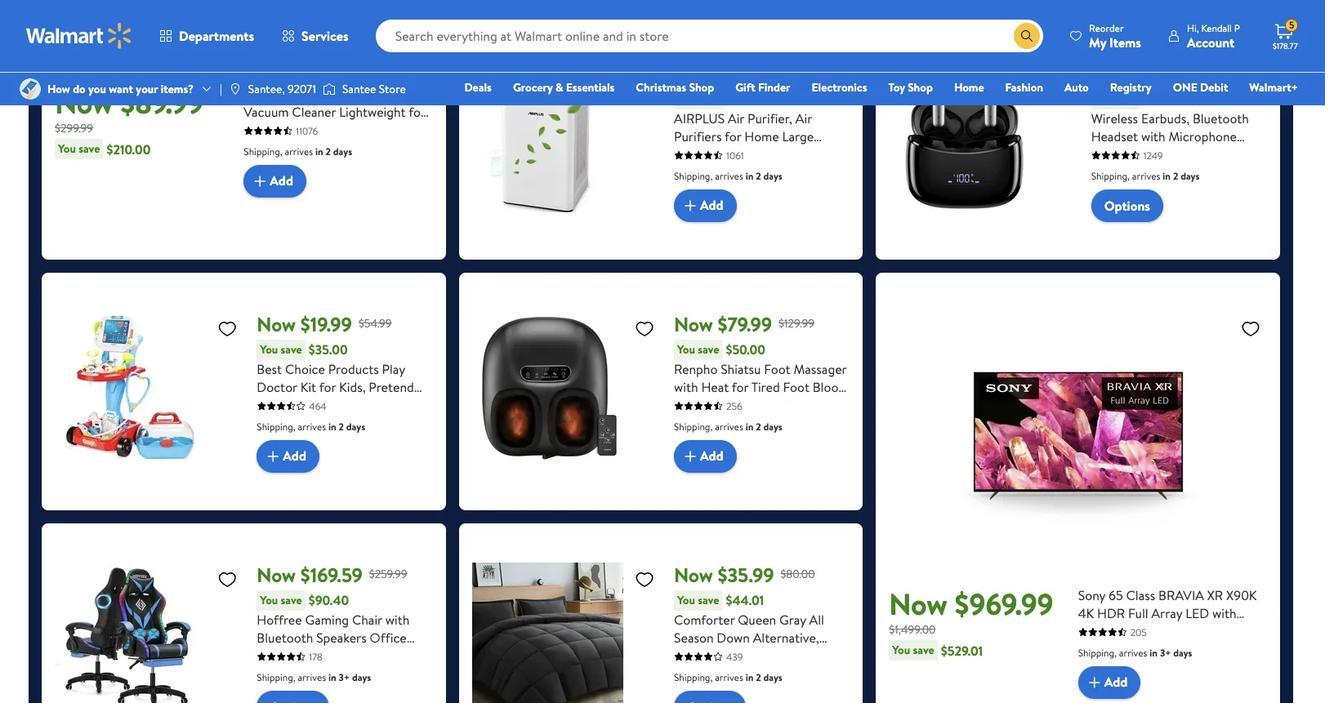 Task type: describe. For each thing, give the bounding box(es) containing it.
$129.99
[[779, 315, 815, 332]]

electronics
[[812, 79, 868, 96]]

want
[[109, 81, 133, 97]]

shipping, arrives in 2 days down floor
[[244, 144, 352, 158]]

in inside now $969.99 group
[[1150, 646, 1158, 660]]

now $969.99 group
[[890, 286, 1268, 704]]

arrives for now $35.99 $80.00
[[715, 671, 744, 685]]

5
[[1290, 18, 1295, 32]]

add button for now $79.99
[[674, 440, 737, 473]]

save for now $169.59 $259.99
[[281, 592, 302, 609]]

carpet
[[244, 121, 283, 139]]

you save $261.00 airplus air purifier, air purifiers for home large room 2152 sq ft, h13 true hepa filter cleaner 99.9%, kxy550, white
[[674, 90, 826, 199]]

kxy550,
[[674, 181, 722, 199]]

for inside "you save $35.00 best choice products play doctor kit for kids, pretend medical station set with carrying case, mobile cart - blue"
[[319, 378, 336, 396]]

walmart image
[[26, 23, 132, 49]]

purifier,
[[748, 109, 793, 127]]

led inside sony 65 class bravia xr x90k 4k hdr full array led with smart google tv xr65x90k- 2022 model
[[1186, 605, 1210, 623]]

you save $30.00 wireless earbuds, bluetooth headset with microphone touch control , ipx7 waterproof, high-fidelity stereo earphones for sports and work，compatible with iphone 13 pro max xs xr samsung android
[[1092, 90, 1252, 253]]

room
[[674, 145, 708, 163]]

now $89.99 $299.99 you save $210.00
[[55, 82, 204, 158]]

shipping, inside now $969.99 group
[[1079, 646, 1117, 660]]

walmart+
[[1250, 79, 1299, 96]]

home inside you save $261.00 airplus air purifier, air purifiers for home large room 2152 sq ft, h13 true hepa filter cleaner 99.9%, kxy550, white
[[745, 127, 780, 145]]

|
[[220, 81, 222, 97]]

carrying
[[257, 414, 306, 432]]

99.9%,
[[791, 163, 826, 181]]

christmas shop
[[636, 79, 715, 96]]

shipping, for now $19.99 $54.99
[[257, 420, 296, 434]]

kids,
[[339, 378, 366, 396]]

tabs,
[[674, 683, 702, 701]]

santee store
[[342, 81, 406, 97]]

2 vertical spatial and
[[305, 701, 326, 704]]

Walmart Site-Wide search field
[[376, 20, 1044, 52]]

account
[[1188, 33, 1235, 51]]

headset
[[1092, 127, 1139, 145]]

arrives for now $19.99 $54.99
[[298, 420, 326, 434]]

shipping, arrives in 2 days for now $19.99 $54.99
[[257, 420, 366, 434]]

shipping, for now $79.99 $129.99
[[674, 420, 713, 434]]

shiatsu
[[721, 360, 761, 378]]

you save $35.00 best choice products play doctor kit for kids, pretend medical station set with carrying case, mobile cart - blue
[[257, 341, 418, 450]]

shipping, for now $35.99 $80.00
[[674, 671, 713, 685]]

add down carpet
[[270, 172, 293, 190]]

you for now $79.99 $129.99
[[678, 341, 696, 358]]

w200
[[369, 121, 403, 139]]

with inside "you save $35.00 best choice products play doctor kit for kids, pretend medical station set with carrying case, mobile cart - blue"
[[369, 396, 394, 414]]

in for now $19.99 $49.99
[[1164, 169, 1171, 183]]

kendall
[[1202, 21, 1233, 35]]

for inside you save $261.00 airplus air purifier, air purifiers for home large room 2152 sq ft, h13 true hepa filter cleaner 99.9%, kxy550, white
[[725, 127, 742, 145]]

now for now $169.59 $259.99
[[257, 561, 296, 589]]

cordless
[[307, 85, 356, 103]]

0 vertical spatial comforter
[[674, 611, 735, 629]]

gift finder link
[[728, 78, 798, 96]]

kit
[[301, 378, 316, 396]]

services
[[302, 27, 349, 45]]

1 vertical spatial chair
[[257, 647, 287, 665]]

now for now $19.99 $54.99
[[257, 310, 296, 338]]

lightweight
[[339, 103, 406, 121]]

3+ inside now $969.99 group
[[1161, 646, 1172, 660]]

sq
[[740, 145, 754, 163]]

you for now $19.99 $49.99
[[1095, 90, 1113, 107]]

airplus
[[674, 109, 725, 127]]

439
[[727, 650, 743, 664]]

set
[[347, 396, 366, 414]]

with inside you save $50.00 renpho shiatsu foot massager with heat for tired foot blood circulation up to size 11, black
[[674, 378, 699, 396]]

case,
[[309, 414, 340, 432]]

to
[[757, 396, 769, 414]]

arrives for now $79.99 $129.99
[[715, 420, 744, 434]]

add to favorites list, airplus air purifier, air purifiers for home large room 2152 sq ft, h13 true hepa filter cleaner 99.9%, kxy550, white image
[[635, 68, 655, 88]]

large
[[783, 127, 814, 145]]

hypoallergenic
[[761, 683, 847, 701]]

$90.40
[[309, 592, 349, 610]]

you for now $35.99 $80.00
[[678, 592, 696, 609]]

days for now $35.99 $80.00
[[764, 671, 783, 685]]

fidelity
[[1195, 163, 1237, 181]]

true
[[797, 145, 821, 163]]

with right back
[[356, 683, 380, 701]]

now $969.99 $1,499.00 you save $529.01
[[890, 584, 1054, 660]]

smart
[[1079, 623, 1113, 641]]

1 vertical spatial comforter
[[700, 665, 761, 683]]

you save $50.00 renpho shiatsu foot massager with heat for tired foot blood circulation up to size 11, black
[[674, 341, 847, 414]]

now for now $969.99 $1,499.00 you save $529.01
[[890, 584, 948, 625]]

xr inside you save $30.00 wireless earbuds, bluetooth headset with microphone touch control , ipx7 waterproof, high-fidelity stereo earphones for sports and work，compatible with iphone 13 pro max xs xr samsung android
[[1216, 217, 1232, 235]]

days for now $19.99 $49.99
[[1181, 169, 1200, 183]]

quilted
[[722, 647, 764, 665]]

shipping, arrives in 2 days for now $35.99 $80.00
[[674, 671, 783, 685]]

shipping, down carpet
[[244, 144, 283, 158]]

add to cart image down carpet
[[250, 171, 270, 191]]

add inside now $969.99 group
[[1105, 674, 1128, 692]]

bravia
[[1159, 587, 1205, 605]]

$89.99
[[120, 82, 204, 123]]

options link
[[1092, 189, 1164, 222]]

shipping, for now $169.59 $259.99
[[257, 671, 296, 685]]

up
[[740, 396, 754, 414]]

add to cart image down 2022
[[1085, 673, 1105, 693]]

$169.59
[[301, 561, 363, 589]]

$19.99 for now $19.99 $49.99
[[1136, 59, 1187, 87]]

tv
[[1160, 623, 1175, 641]]

 image for how do you want your items?
[[20, 78, 41, 100]]

you inside now $89.99 $299.99 you save $210.00
[[58, 141, 76, 157]]

xr inside sony 65 class bravia xr x90k 4k hdr full array led with smart google tv xr65x90k- 2022 model
[[1208, 587, 1224, 605]]

for inside you save $30.00 wireless earbuds, bluetooth headset with microphone touch control , ipx7 waterproof, high-fidelity stereo earphones for sports and work，compatible with iphone 13 pro max xs xr samsung android
[[1195, 181, 1212, 199]]

2 for now $19.99 $54.99
[[339, 420, 344, 434]]

toy shop
[[889, 79, 933, 96]]

,
[[1175, 145, 1179, 163]]

now $169.59 $259.99
[[257, 561, 408, 589]]

prettycare cordless stick vacuum cleaner lightweight for carpet floor pet hair w200
[[244, 85, 426, 139]]

stick
[[359, 85, 387, 103]]

station
[[304, 396, 344, 414]]

gift
[[736, 79, 756, 96]]

Search search field
[[376, 20, 1044, 52]]

bluetooth inside you save $30.00 wireless earbuds, bluetooth headset with microphone touch control , ipx7 waterproof, high-fidelity stereo earphones for sports and work，compatible with iphone 13 pro max xs xr samsung android
[[1193, 109, 1250, 127]]

do
[[73, 81, 86, 97]]

$35.99
[[718, 561, 775, 589]]

fashion
[[1006, 79, 1044, 96]]

foot right tired
[[784, 378, 810, 396]]

add to favorites list, hoffree gaming chair with bluetooth speakers office chair with footrest and led lights ergonomic gaming chairs high back with lumbar support and headrest adjustable swivel for home office 300lb image
[[218, 569, 237, 590]]

save for now $19.99 $49.99
[[1116, 90, 1137, 107]]

0 horizontal spatial now $19.99 group
[[55, 286, 433, 498]]

reorder my items
[[1090, 21, 1142, 51]]

white
[[725, 181, 759, 199]]

save for now $35.99 $80.00
[[698, 592, 720, 609]]

you for now $169.59 $259.99
[[260, 592, 278, 609]]

floor
[[286, 121, 316, 139]]

down
[[717, 629, 750, 647]]

waterproof,
[[1092, 163, 1160, 181]]

home inside "link"
[[955, 79, 985, 96]]

days for now $79.99 $129.99
[[764, 420, 783, 434]]

xs
[[1198, 217, 1213, 235]]

0 vertical spatial chair
[[352, 611, 382, 629]]

circulation
[[674, 396, 737, 414]]

medical
[[257, 396, 301, 414]]

model
[[1111, 641, 1146, 659]]

items?
[[161, 81, 194, 97]]

best
[[257, 360, 282, 378]]

add to favorites list, sony 65 class bravia xr x90k 4k hdr full array led with smart google tv xr65x90k- 2022 model image
[[1242, 318, 1261, 339]]

save inside now $89.99 $299.99 you save $210.00
[[79, 141, 100, 157]]

2 down pet at the top of the page
[[326, 144, 331, 158]]

bed
[[674, 665, 696, 683]]

one
[[1174, 79, 1198, 96]]

$19.99 for now $19.99 $54.99
[[301, 310, 352, 338]]

add to favorites list, wireless earbuds, bluetooth headset with microphone touch control , ipx7 waterproof, high-fidelity stereo earphones for sports and work，compatible with iphone 13 pro max xs xr samsung android image
[[1053, 68, 1072, 88]]

back
[[326, 683, 353, 701]]

shipping, for now $19.99 $49.99
[[1092, 169, 1131, 183]]

$30.00
[[1144, 90, 1183, 108]]

prettycare
[[244, 85, 304, 103]]

you save $90.40 hoffree gaming chair with bluetooth speakers office chair with footrest and led lights ergonomic gaming chairs high back with lumbar support and hea
[[257, 592, 426, 704]]

with down '$259.99'
[[386, 611, 410, 629]]

heat
[[702, 378, 729, 396]]

pet
[[319, 121, 339, 139]]



Task type: vqa. For each thing, say whether or not it's contained in the screenshot.
next media item icon
no



Task type: locate. For each thing, give the bounding box(es) containing it.
insert,
[[805, 647, 841, 665]]

alternative,
[[753, 629, 820, 647]]

arrives for now $138.99 $399.99
[[715, 169, 744, 183]]

cleaner
[[292, 103, 336, 121], [744, 163, 788, 181]]

$19.99 up $30.00
[[1136, 59, 1187, 87]]

in down station
[[329, 420, 337, 434]]

1 vertical spatial 3+
[[339, 671, 350, 685]]

in for now $79.99 $129.99
[[746, 420, 754, 434]]

days down hair
[[333, 144, 352, 158]]

0 horizontal spatial air
[[728, 109, 745, 127]]

256
[[727, 399, 743, 413]]

shipping, inside now $79.99 group
[[674, 420, 713, 434]]

1 horizontal spatial cleaner
[[744, 163, 788, 181]]

cleaner inside you save $261.00 airplus air purifier, air purifiers for home large room 2152 sq ft, h13 true hepa filter cleaner 99.9%, kxy550, white
[[744, 163, 788, 181]]

shipping, down cooling
[[674, 671, 713, 685]]

days down the size
[[764, 420, 783, 434]]

add down circulation on the bottom
[[701, 447, 724, 465]]

shipping, down medical
[[257, 420, 296, 434]]

work，compatible
[[1115, 199, 1224, 217]]

 image for santee, 92071
[[229, 83, 242, 96]]

0 vertical spatial shipping, arrives in 3+ days
[[1079, 646, 1193, 660]]

store
[[379, 81, 406, 97]]

you up 'hoffree'
[[260, 592, 278, 609]]

with up high
[[290, 647, 315, 665]]

now $79.99 group
[[472, 286, 850, 498]]

your
[[136, 81, 158, 97]]

cooling
[[674, 647, 719, 665]]

bluetooth down debit in the right top of the page
[[1193, 109, 1250, 127]]

you up the airplus at the right of the page
[[678, 90, 696, 107]]

led right array
[[1186, 605, 1210, 623]]

1 vertical spatial shipping, arrives in 3+ days
[[257, 671, 371, 685]]

purifiers
[[674, 127, 722, 145]]

1 horizontal spatial shipping, arrives in 3+ days
[[1079, 646, 1193, 660]]

deals link
[[457, 78, 499, 96]]

you inside now $969.99 $1,499.00 you save $529.01
[[893, 643, 911, 659]]

in for now $138.99 $399.99
[[746, 169, 754, 183]]

foot
[[765, 360, 791, 378], [784, 378, 810, 396]]

$138.99
[[718, 59, 782, 87]]

shipping, arrives in 2 days inside now $79.99 group
[[674, 420, 783, 434]]

shipping, down circulation on the bottom
[[674, 420, 713, 434]]

reversible
[[674, 701, 733, 704]]

save
[[698, 90, 720, 107], [1116, 90, 1137, 107], [79, 141, 100, 157], [281, 341, 302, 358], [698, 341, 720, 358], [281, 592, 302, 609], [698, 592, 720, 609], [914, 643, 935, 659]]

you inside you save $50.00 renpho shiatsu foot massager with heat for tired foot blood circulation up to size 11, black
[[678, 341, 696, 358]]

save up the airplus at the right of the page
[[698, 90, 720, 107]]

save down $1,499.00
[[914, 643, 935, 659]]

days down set
[[346, 420, 366, 434]]

0 horizontal spatial cleaner
[[292, 103, 336, 121]]

in down footrest
[[329, 671, 337, 685]]

2 for now $35.99 $80.00
[[756, 671, 762, 685]]

support
[[257, 701, 302, 704]]

electronics link
[[805, 78, 875, 96]]

you up renpho
[[678, 341, 696, 358]]

xr65x90k-
[[1178, 623, 1244, 641]]

save inside "you save $35.00 best choice products play doctor kit for kids, pretend medical station set with carrying case, mobile cart - blue"
[[281, 341, 302, 358]]

office
[[370, 629, 407, 647]]

and left back
[[305, 701, 326, 704]]

for inside prettycare cordless stick vacuum cleaner lightweight for carpet floor pet hair w200
[[409, 103, 426, 121]]

arrives down 1249
[[1133, 169, 1161, 183]]

2 for now $19.99 $49.99
[[1174, 169, 1179, 183]]

christmas
[[636, 79, 687, 96]]

shipping, arrives in 2 days inside now $35.99 'group'
[[674, 671, 783, 685]]

add button inside now $79.99 group
[[674, 440, 737, 473]]

options
[[1105, 197, 1151, 215]]

1 vertical spatial cleaner
[[744, 163, 788, 181]]

shipping, arrives in 2 days inside "now $138.99" group
[[674, 169, 783, 183]]

now $79.99 $129.99
[[674, 310, 815, 338]]

corner
[[791, 665, 831, 683]]

205
[[1131, 626, 1148, 640]]

blood
[[813, 378, 846, 396]]

464
[[309, 399, 327, 413]]

shipping, arrives in 3+ days down 178
[[257, 671, 371, 685]]

 image right '|'
[[229, 83, 242, 96]]

now for now $79.99 $129.99
[[674, 310, 713, 338]]

save inside you save $44.01 comforter queen gray all season down alternative, cooling quilted duvet insert, bed comforter with corner tabs, washable hypoallergenic reversible quilt
[[698, 592, 720, 609]]

add button inside now $19.99 group
[[257, 440, 320, 473]]

shipping, arrives in 2 days down '256'
[[674, 420, 783, 434]]

arrives inside "now $138.99" group
[[715, 169, 744, 183]]

home link
[[947, 78, 992, 96]]

you inside you save $44.01 comforter queen gray all season down alternative, cooling quilted duvet insert, bed comforter with corner tabs, washable hypoallergenic reversible quilt
[[678, 592, 696, 609]]

days down footrest
[[352, 671, 371, 685]]

arrives down 178
[[298, 671, 326, 685]]

now inside now $89.99 $299.99 you save $210.00
[[55, 82, 113, 123]]

 image
[[20, 78, 41, 100], [229, 83, 242, 96]]

arrives down 205
[[1120, 646, 1148, 660]]

now inside group
[[674, 310, 713, 338]]

in down the quilted
[[746, 671, 754, 685]]

now for now $89.99 $299.99 you save $210.00
[[55, 82, 113, 123]]

you down $1,499.00
[[893, 643, 911, 659]]

1 horizontal spatial bluetooth
[[1193, 109, 1250, 127]]

toy
[[889, 79, 906, 96]]

$44.01
[[726, 592, 764, 610]]

control
[[1128, 145, 1172, 163]]

filter
[[711, 163, 741, 181]]

add button for now $138.99
[[674, 189, 737, 222]]

add inside "now $138.99" group
[[701, 197, 724, 214]]

departments button
[[146, 16, 268, 56]]

arrives for now $169.59 $259.99
[[298, 671, 326, 685]]

you inside you save $30.00 wireless earbuds, bluetooth headset with microphone touch control , ipx7 waterproof, high-fidelity stereo earphones for sports and work，compatible with iphone 13 pro max xs xr samsung android
[[1095, 90, 1113, 107]]

arrives down '1061'
[[715, 169, 744, 183]]

save inside you save $90.40 hoffree gaming chair with bluetooth speakers office chair with footrest and led lights ergonomic gaming chairs high back with lumbar support and hea
[[281, 592, 302, 609]]

earphones
[[1133, 181, 1192, 199]]

with right set
[[369, 396, 394, 414]]

foot up the size
[[765, 360, 791, 378]]

air down $261.00
[[728, 109, 745, 127]]

duvet
[[768, 647, 802, 665]]

1 horizontal spatial led
[[1186, 605, 1210, 623]]

$1,499.00
[[890, 622, 936, 638]]

0 horizontal spatial shop
[[689, 79, 715, 96]]

with inside you save $44.01 comforter queen gray all season down alternative, cooling quilted duvet insert, bed comforter with corner tabs, washable hypoallergenic reversible quilt
[[764, 665, 788, 683]]

grocery & essentials
[[513, 79, 615, 96]]

add inside now $79.99 group
[[701, 447, 724, 465]]

1 horizontal spatial gaming
[[359, 665, 402, 683]]

deals
[[465, 79, 492, 96]]

shipping, arrives in 2 days down 464
[[257, 420, 366, 434]]

products
[[328, 360, 379, 378]]

save up "choice"
[[281, 341, 302, 358]]

shipping, down touch
[[1092, 169, 1131, 183]]

now $35.99 group
[[472, 537, 850, 704]]

arrives down '256'
[[715, 420, 744, 434]]

add to favorites list, best choice products play doctor kit for kids, pretend medical station set with carrying case, mobile cart - blue image
[[218, 318, 237, 339]]

you for now $19.99 $54.99
[[260, 341, 278, 358]]

air
[[728, 109, 745, 127], [796, 109, 813, 127]]

gaming down the $90.40
[[305, 611, 349, 629]]

in down pet at the top of the page
[[316, 144, 323, 158]]

save inside now $969.99 $1,499.00 you save $529.01
[[914, 643, 935, 659]]

save for now $79.99 $129.99
[[698, 341, 720, 358]]

1 horizontal spatial and
[[369, 647, 390, 665]]

0 vertical spatial cleaner
[[292, 103, 336, 121]]

2 down station
[[339, 420, 344, 434]]

1 horizontal spatial chair
[[352, 611, 382, 629]]

add down "model"
[[1105, 674, 1128, 692]]

in inside now $35.99 'group'
[[746, 671, 754, 685]]

1 horizontal spatial 3+
[[1161, 646, 1172, 660]]

add to cart image down hepa
[[681, 196, 701, 215]]

shipping, up support
[[257, 671, 296, 685]]

days for now $138.99 $399.99
[[764, 169, 783, 183]]

1 horizontal spatial  image
[[229, 83, 242, 96]]

0 horizontal spatial led
[[393, 647, 417, 665]]

in for now $19.99 $54.99
[[329, 420, 337, 434]]

arrives inside now $969.99 group
[[1120, 646, 1148, 660]]

you for now $138.99 $399.99
[[678, 90, 696, 107]]

fashion link
[[999, 78, 1051, 96]]

in down up at the right bottom of the page
[[746, 420, 754, 434]]

1 air from the left
[[728, 109, 745, 127]]

save up renpho
[[698, 341, 720, 358]]

add right blue
[[283, 447, 306, 465]]

0 vertical spatial led
[[1186, 605, 1210, 623]]

save inside you save $30.00 wireless earbuds, bluetooth headset with microphone touch control , ipx7 waterproof, high-fidelity stereo earphones for sports and work，compatible with iphone 13 pro max xs xr samsung android
[[1116, 90, 1137, 107]]

for inside you save $50.00 renpho shiatsu foot massager with heat for tired foot blood circulation up to size 11, black
[[732, 378, 749, 396]]

samsung
[[1092, 235, 1142, 253]]

add button inside now $969.99 group
[[1079, 667, 1141, 699]]

2 up quilt
[[756, 671, 762, 685]]

now $19.99 group
[[890, 35, 1268, 253], [55, 286, 433, 498]]

you
[[678, 90, 696, 107], [1095, 90, 1113, 107], [58, 141, 76, 157], [260, 341, 278, 358], [678, 341, 696, 358], [260, 592, 278, 609], [678, 592, 696, 609], [893, 643, 911, 659]]

days inside now $35.99 'group'
[[764, 671, 783, 685]]

in inside "now $138.99" group
[[746, 169, 754, 183]]

1 horizontal spatial shop
[[908, 79, 933, 96]]

with inside sony 65 class bravia xr x90k 4k hdr full array led with smart google tv xr65x90k- 2022 model
[[1213, 605, 1237, 623]]

for right kit
[[319, 378, 336, 396]]

1 vertical spatial home
[[745, 127, 780, 145]]

add to cart image down carrying
[[264, 447, 283, 466]]

google
[[1116, 623, 1157, 641]]

and right footrest
[[369, 647, 390, 665]]

now for now $138.99 $399.99
[[674, 59, 713, 87]]

add left white on the right top of page
[[701, 197, 724, 214]]

how
[[47, 81, 70, 97]]

1 vertical spatial gaming
[[359, 665, 402, 683]]

add to cart image
[[250, 171, 270, 191], [681, 196, 701, 215], [264, 447, 283, 466], [1085, 673, 1105, 693]]

0 vertical spatial and
[[1092, 199, 1112, 217]]

led up lumbar
[[393, 647, 417, 665]]

add button down circulation on the bottom
[[674, 440, 737, 473]]

with
[[1142, 127, 1166, 145], [1227, 199, 1251, 217], [674, 378, 699, 396], [369, 396, 394, 414], [1213, 605, 1237, 623], [386, 611, 410, 629], [290, 647, 315, 665], [764, 665, 788, 683], [356, 683, 380, 701]]

save for now $19.99 $54.99
[[281, 341, 302, 358]]

with right the xs
[[1227, 199, 1251, 217]]

shipping, inside "now $138.99" group
[[674, 169, 713, 183]]

comforter up cooling
[[674, 611, 735, 629]]

1 vertical spatial xr
[[1208, 587, 1224, 605]]

0 horizontal spatial gaming
[[305, 611, 349, 629]]

arrives down "439"
[[715, 671, 744, 685]]

2 for now $138.99 $399.99
[[756, 169, 762, 183]]

1 horizontal spatial air
[[796, 109, 813, 127]]

grocery & essentials link
[[506, 78, 622, 96]]

max
[[1171, 217, 1195, 235]]

you down $299.99
[[58, 141, 76, 157]]

bluetooth inside you save $90.40 hoffree gaming chair with bluetooth speakers office chair with footrest and led lights ergonomic gaming chairs high back with lumbar support and hea
[[257, 629, 313, 647]]

for up '1061'
[[725, 127, 742, 145]]

in for now $169.59 $259.99
[[329, 671, 337, 685]]

add to cart image inside "now $138.99" group
[[681, 196, 701, 215]]

3+ down tv on the bottom right of page
[[1161, 646, 1172, 660]]

with left heat on the bottom
[[674, 378, 699, 396]]

shop
[[689, 79, 715, 96], [908, 79, 933, 96]]

add to cart image
[[681, 447, 701, 466]]

0 vertical spatial gaming
[[305, 611, 349, 629]]

save for now $138.99 $399.99
[[698, 90, 720, 107]]

add button down carrying
[[257, 440, 320, 473]]

add button down carpet
[[244, 165, 306, 197]]

add for now $138.99
[[701, 197, 724, 214]]

add for now $19.99
[[283, 447, 306, 465]]

days for now $19.99 $54.99
[[346, 420, 366, 434]]

hi,
[[1188, 21, 1200, 35]]

shipping, arrives in 3+ days down 205
[[1079, 646, 1193, 660]]

pretend
[[369, 378, 414, 396]]

doctor
[[257, 378, 298, 396]]

comforter down "439"
[[700, 665, 761, 683]]

0 horizontal spatial shipping, arrives in 3+ days
[[257, 671, 371, 685]]

for
[[409, 103, 426, 121], [725, 127, 742, 145], [1195, 181, 1212, 199], [319, 378, 336, 396], [732, 378, 749, 396]]

walmart+ link
[[1243, 78, 1306, 96]]

now inside 'group'
[[674, 561, 713, 589]]

days down h13
[[764, 169, 783, 183]]

for left sports
[[1195, 181, 1212, 199]]

in inside now $79.99 group
[[746, 420, 754, 434]]

you inside you save $90.40 hoffree gaming chair with bluetooth speakers office chair with footrest and led lights ergonomic gaming chairs high back with lumbar support and hea
[[260, 592, 278, 609]]

add button down hepa
[[674, 189, 737, 222]]

1 horizontal spatial $19.99
[[1136, 59, 1187, 87]]

shipping, arrives in 2 days down 1249
[[1092, 169, 1200, 183]]

shipping, arrives in 3+ days inside now $969.99 group
[[1079, 646, 1193, 660]]

add button for now $19.99
[[257, 440, 320, 473]]

for up '256'
[[732, 378, 749, 396]]

2 air from the left
[[796, 109, 813, 127]]

chair up the chairs
[[257, 647, 287, 665]]

0 vertical spatial $19.99
[[1136, 59, 1187, 87]]

led inside you save $90.40 hoffree gaming chair with bluetooth speakers office chair with footrest and led lights ergonomic gaming chairs high back with lumbar support and hea
[[393, 647, 417, 665]]

0 vertical spatial home
[[955, 79, 985, 96]]

speakers
[[317, 629, 367, 647]]

2 inside now $35.99 'group'
[[756, 671, 762, 685]]

days inside now $969.99 group
[[1174, 646, 1193, 660]]

1 vertical spatial now $19.99 group
[[55, 286, 433, 498]]

1 vertical spatial led
[[393, 647, 417, 665]]

hdr
[[1098, 605, 1126, 623]]

you inside you save $261.00 airplus air purifier, air purifiers for home large room 2152 sq ft, h13 true hepa filter cleaner 99.9%, kxy550, white
[[678, 90, 696, 107]]

0 vertical spatial bluetooth
[[1193, 109, 1250, 127]]

in for now $35.99 $80.00
[[746, 671, 754, 685]]

now $19.99 $54.99
[[257, 310, 392, 338]]

ergonomic
[[294, 665, 355, 683]]

shipping, arrives in 3+ days
[[1079, 646, 1193, 660], [257, 671, 371, 685]]

1 vertical spatial $19.99
[[301, 310, 352, 338]]

arrives down 464
[[298, 420, 326, 434]]

blue
[[257, 432, 282, 450]]

my
[[1090, 33, 1107, 51]]

1 vertical spatial and
[[369, 647, 390, 665]]

2 horizontal spatial and
[[1092, 199, 1112, 217]]

&
[[556, 79, 564, 96]]

add inside now $19.99 group
[[283, 447, 306, 465]]

shipping, inside now $35.99 'group'
[[674, 671, 713, 685]]

1 horizontal spatial now $19.99 group
[[890, 35, 1268, 253]]

queen
[[738, 611, 777, 629]]

add for now $79.99
[[701, 447, 724, 465]]

0 horizontal spatial bluetooth
[[257, 629, 313, 647]]

0 horizontal spatial  image
[[20, 78, 41, 100]]

shipping, arrives in 2 days down '1061'
[[674, 169, 783, 183]]

gift finder
[[736, 79, 791, 96]]

0 horizontal spatial 3+
[[339, 671, 350, 685]]

comforter
[[674, 611, 735, 629], [700, 665, 761, 683]]

days inside now $79.99 group
[[764, 420, 783, 434]]

0 horizontal spatial chair
[[257, 647, 287, 665]]

add to favorites list, renpho shiatsu foot massager with heat for tired foot blood circulation up to size 11, black image
[[635, 318, 655, 339]]

days down ipx7
[[1181, 169, 1200, 183]]

save left $44.01
[[698, 592, 720, 609]]

bluetooth up 178
[[257, 629, 313, 647]]

in down sq
[[746, 169, 754, 183]]

cart
[[385, 414, 410, 432]]

save inside you save $50.00 renpho shiatsu foot massager with heat for tired foot blood circulation up to size 11, black
[[698, 341, 720, 358]]

1061
[[727, 148, 744, 162]]

air right purifier,
[[796, 109, 813, 127]]

1 horizontal spatial home
[[955, 79, 985, 96]]

arrives inside now $79.99 group
[[715, 420, 744, 434]]

days down tv on the bottom right of page
[[1174, 646, 1193, 660]]

0 vertical spatial now $19.99 group
[[890, 35, 1268, 253]]

chair
[[352, 611, 382, 629], [257, 647, 287, 665]]

arrives inside now $35.99 'group'
[[715, 671, 744, 685]]

shipping, arrives in 2 days for now $79.99 $129.99
[[674, 420, 783, 434]]

chair up footrest
[[352, 611, 382, 629]]

shop for toy shop
[[908, 79, 933, 96]]

0 horizontal spatial $19.99
[[301, 310, 352, 338]]

shop for christmas shop
[[689, 79, 715, 96]]

1 shop from the left
[[689, 79, 715, 96]]

arrives for now $19.99 $49.99
[[1133, 169, 1161, 183]]

$19.99 up $35.00
[[301, 310, 352, 338]]

save up 'hoffree'
[[281, 592, 302, 609]]

$35.00
[[309, 341, 348, 359]]

now $138.99 group
[[472, 35, 850, 247]]

2 for now $79.99 $129.99
[[756, 420, 762, 434]]

0 vertical spatial 3+
[[1161, 646, 1172, 660]]

save inside you save $261.00 airplus air purifier, air purifiers for home large room 2152 sq ft, h13 true hepa filter cleaner 99.9%, kxy550, white
[[698, 90, 720, 107]]

days for now $169.59 $259.99
[[352, 671, 371, 685]]

days inside "now $138.99" group
[[764, 169, 783, 183]]

now inside now $969.99 $1,499.00 you save $529.01
[[890, 584, 948, 625]]

gaming down office
[[359, 665, 402, 683]]

in right "model"
[[1150, 646, 1158, 660]]

you up wireless
[[1095, 90, 1113, 107]]

now for now $35.99 $80.00
[[674, 561, 713, 589]]

3+ down footrest
[[339, 671, 350, 685]]

2 inside "now $138.99" group
[[756, 169, 762, 183]]

shipping, arrives in 2 days down "439"
[[674, 671, 783, 685]]

0 vertical spatial xr
[[1216, 217, 1232, 235]]

2 inside now $79.99 group
[[756, 420, 762, 434]]

2022
[[1079, 641, 1108, 659]]

 image
[[323, 81, 336, 97]]

0 horizontal spatial and
[[305, 701, 326, 704]]

2 down to
[[756, 420, 762, 434]]

search icon image
[[1021, 29, 1034, 43]]

array
[[1152, 605, 1183, 623]]

you inside "you save $35.00 best choice products play doctor kit for kids, pretend medical station set with carrying case, mobile cart - blue"
[[260, 341, 278, 358]]

mobile
[[343, 414, 382, 432]]

$261.00
[[726, 90, 770, 108]]

and inside you save $30.00 wireless earbuds, bluetooth headset with microphone touch control , ipx7 waterproof, high-fidelity stereo earphones for sports and work，compatible with iphone 13 pro max xs xr samsung android
[[1092, 199, 1112, 217]]

0 horizontal spatial home
[[745, 127, 780, 145]]

$178.77
[[1274, 40, 1299, 52]]

size
[[772, 396, 793, 414]]

$50.00
[[726, 341, 766, 359]]

services button
[[268, 16, 363, 56]]

season
[[674, 629, 714, 647]]

 image left the how
[[20, 78, 41, 100]]

cleaner inside prettycare cordless stick vacuum cleaner lightweight for carpet floor pet hair w200
[[292, 103, 336, 121]]

add button inside "now $138.99" group
[[674, 189, 737, 222]]

hi, kendall p account
[[1188, 21, 1241, 51]]

arrives down floor
[[285, 144, 313, 158]]

1 vertical spatial bluetooth
[[257, 629, 313, 647]]

with left corner
[[764, 665, 788, 683]]

one debit
[[1174, 79, 1229, 96]]

quilt
[[736, 701, 765, 704]]

xr left x90k
[[1208, 587, 1224, 605]]

shipping, arrives in 2 days for now $19.99 $49.99
[[1092, 169, 1200, 183]]

5 $178.77
[[1274, 18, 1299, 52]]

now for now $19.99 $49.99
[[1092, 59, 1131, 87]]

add to favorites list, comforter queen gray all season down alternative, cooling quilted duvet insert, bed comforter with corner tabs, washable hypoallergenic reversible quilt image
[[635, 569, 655, 590]]

shipping, arrives in 2 days for now $138.99 $399.99
[[674, 169, 783, 183]]

shipping, for now $138.99 $399.99
[[674, 169, 713, 183]]

with up 1249
[[1142, 127, 1166, 145]]

you up season
[[678, 592, 696, 609]]

$299.99
[[55, 120, 93, 136]]

2 shop from the left
[[908, 79, 933, 96]]



